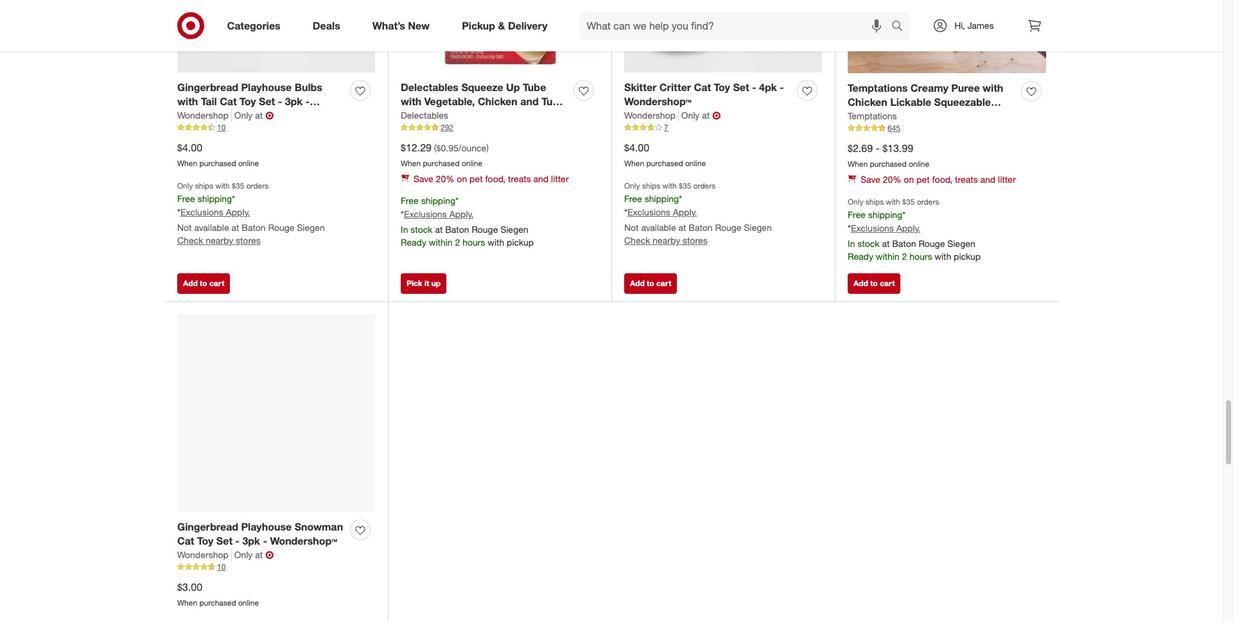 Task type: locate. For each thing, give the bounding box(es) containing it.
1 only ships with $35 orders free shipping * * exclusions apply. not available at baton rouge siegen check nearby stores from the left
[[177, 181, 325, 246]]

10
[[217, 123, 226, 132], [217, 563, 226, 572]]

$4.00 down tail
[[177, 142, 202, 154]]

2 stores from the left
[[683, 235, 708, 246]]

with inside free shipping * * exclusions apply. in stock at  baton rouge siegen ready within 2 hours with pickup
[[488, 237, 504, 248]]

treats inside delectables squeeze up tube with vegetable, chicken and tuna flavor cat treats - 20ct/12.96oz
[[453, 110, 483, 123]]

1 gingerbread from the top
[[177, 81, 238, 94]]

$4.00 when purchased online for skitter critter cat toy set - 4pk - wondershop™
[[624, 142, 706, 168]]

stock
[[411, 224, 433, 235], [858, 238, 880, 249]]

3pk inside gingerbread playhouse snowman cat toy set - 3pk - wondershop™
[[242, 535, 260, 548]]

free
[[177, 193, 195, 204], [624, 193, 642, 204], [401, 195, 419, 206], [848, 210, 866, 220]]

2 vertical spatial toy
[[197, 535, 213, 548]]

0 horizontal spatial pickup
[[507, 237, 534, 248]]

1 horizontal spatial save
[[861, 174, 880, 185]]

2 add to cart from the left
[[630, 278, 671, 288]]

online inside '$3.00 when purchased online'
[[238, 599, 259, 608]]

food, down )
[[485, 173, 506, 184]]

add
[[183, 278, 198, 288], [630, 278, 645, 288], [854, 278, 868, 288]]

chicken
[[478, 95, 517, 108], [848, 96, 887, 109]]

only ships with $35 orders free shipping * * exclusions apply. not available at baton rouge siegen check nearby stores
[[177, 181, 325, 246], [624, 181, 772, 246]]

cat inside temptations creamy puree with chicken lickable squeezable adult cat treats
[[876, 111, 893, 123]]

siegen for temptations creamy puree with chicken lickable squeezable adult cat treats
[[947, 238, 975, 249]]

available
[[194, 222, 229, 233], [641, 222, 676, 233]]

purchased down tail
[[199, 159, 236, 168]]

free for skitter critter cat toy set - 4pk - wondershop™
[[624, 193, 642, 204]]

1 10 link from the top
[[177, 122, 375, 133]]

1 horizontal spatial stores
[[683, 235, 708, 246]]

10 link down gingerbread playhouse snowman cat toy set - 3pk - wondershop™ link
[[177, 562, 375, 573]]

litter for delectables squeeze up tube with vegetable, chicken and tuna flavor cat treats - 20ct/12.96oz
[[551, 173, 569, 184]]

treats for $13.99
[[955, 174, 978, 185]]

add to cart
[[183, 278, 224, 288], [630, 278, 671, 288], [854, 278, 895, 288]]

check nearby stores button
[[177, 234, 261, 247], [624, 234, 708, 247]]

$4.00 down skitter
[[624, 142, 649, 154]]

1 horizontal spatial wondershop™
[[270, 535, 337, 548]]

cat right critter
[[694, 81, 711, 94]]

cat right adult
[[876, 111, 893, 123]]

0 horizontal spatial orders
[[246, 181, 269, 191]]

0 horizontal spatial add to cart button
[[177, 273, 230, 294]]

when for gingerbread playhouse bulbs with tail cat toy set - 3pk - wondershop™
[[177, 159, 197, 168]]

0 horizontal spatial 2
[[455, 237, 460, 248]]

pet down $2.69 - $13.99 when purchased online
[[917, 174, 930, 185]]

1 vertical spatial pickup
[[954, 251, 981, 262]]

0 horizontal spatial only ships with $35 orders free shipping * * exclusions apply. not available at baton rouge siegen check nearby stores
[[177, 181, 325, 246]]

toy inside gingerbread playhouse snowman cat toy set - 3pk - wondershop™
[[197, 535, 213, 548]]

0 horizontal spatial wondershop™
[[177, 110, 245, 123]]

1 horizontal spatial cart
[[656, 278, 671, 288]]

$35 for -
[[232, 181, 244, 191]]

within
[[429, 237, 453, 248], [876, 251, 900, 262]]

2 10 link from the top
[[177, 562, 375, 573]]

1 vertical spatial gingerbread
[[177, 521, 238, 533]]

gingerbread inside gingerbread playhouse snowman cat toy set - 3pk - wondershop™
[[177, 521, 238, 533]]

wondershop up 7
[[624, 110, 676, 121]]

2 vertical spatial wondershop™
[[270, 535, 337, 548]]

2 horizontal spatial add to cart button
[[848, 273, 901, 294]]

on down $2.69 - $13.99 when purchased online
[[904, 174, 914, 185]]

delectables inside delectables squeeze up tube with vegetable, chicken and tuna flavor cat treats - 20ct/12.96oz
[[401, 81, 459, 94]]

temptations for temptations
[[848, 111, 897, 122]]

10 link down bulbs
[[177, 122, 375, 133]]

siegen
[[297, 222, 325, 233], [744, 222, 772, 233], [500, 224, 528, 235], [947, 238, 975, 249]]

wondershop down tail
[[177, 110, 229, 121]]

0 horizontal spatial litter
[[551, 173, 569, 184]]

apply. inside free shipping * * exclusions apply. in stock at  baton rouge siegen ready within 2 hours with pickup
[[449, 209, 474, 220]]

wondershop only at ¬ up '$3.00 when purchased online'
[[177, 549, 274, 562]]

at
[[255, 110, 263, 121], [702, 110, 710, 121], [232, 222, 239, 233], [679, 222, 686, 233], [435, 224, 443, 235], [882, 238, 890, 249], [255, 550, 263, 561]]

¬
[[265, 109, 274, 122], [712, 109, 721, 122], [265, 549, 274, 562]]

in inside free shipping * * exclusions apply. in stock at  baton rouge siegen ready within 2 hours with pickup
[[401, 224, 408, 235]]

wondershop™ down critter
[[624, 95, 692, 108]]

purchased
[[199, 159, 236, 168], [423, 159, 460, 168], [646, 159, 683, 168], [870, 159, 907, 169], [199, 599, 236, 608]]

rouge inside free shipping * * exclusions apply. in stock at  baton rouge siegen ready within 2 hours with pickup
[[472, 224, 498, 235]]

0 horizontal spatial to
[[200, 278, 207, 288]]

wondershop only at ¬ up 7
[[624, 109, 721, 122]]

1 horizontal spatial 20%
[[883, 174, 901, 185]]

baton inside "only ships with $35 orders free shipping * * exclusions apply. in stock at  baton rouge siegen ready within 2 hours with pickup"
[[892, 238, 916, 249]]

when inside '$3.00 when purchased online'
[[177, 599, 197, 608]]

$4.00 for skitter critter cat toy set - 4pk - wondershop™
[[624, 142, 649, 154]]

1 horizontal spatial available
[[641, 222, 676, 233]]

with inside delectables squeeze up tube with vegetable, chicken and tuna flavor cat treats - 20ct/12.96oz
[[401, 95, 422, 108]]

chicken inside delectables squeeze up tube with vegetable, chicken and tuna flavor cat treats - 20ct/12.96oz
[[478, 95, 517, 108]]

0 vertical spatial 3pk
[[285, 95, 303, 108]]

orders for -
[[246, 181, 269, 191]]

delectables for delectables squeeze up tube with vegetable, chicken and tuna flavor cat treats - 20ct/12.96oz
[[401, 81, 459, 94]]

purchased down ( on the top
[[423, 159, 460, 168]]

0 horizontal spatial cart
[[209, 278, 224, 288]]

1 check nearby stores button from the left
[[177, 234, 261, 247]]

1 horizontal spatial orders
[[693, 181, 716, 191]]

delectables
[[401, 81, 459, 94], [401, 110, 448, 121]]

wondershop only at ¬
[[177, 109, 274, 122], [624, 109, 721, 122], [177, 549, 274, 562]]

2 $4.00 when purchased online from the left
[[624, 142, 706, 168]]

0 horizontal spatial available
[[194, 222, 229, 233]]

add to cart button for temptations creamy puree with chicken lickable squeezable adult cat treats
[[848, 273, 901, 294]]

2 $4.00 from the left
[[624, 142, 649, 154]]

wondershop up $3.00
[[177, 550, 229, 561]]

temptations
[[848, 81, 908, 94], [848, 111, 897, 122]]

1 horizontal spatial litter
[[998, 174, 1016, 185]]

0 horizontal spatial nearby
[[206, 235, 233, 246]]

stock inside "only ships with $35 orders free shipping * * exclusions apply. in stock at  baton rouge siegen ready within 2 hours with pickup"
[[858, 238, 880, 249]]

$3.00
[[177, 581, 202, 594]]

1 available from the left
[[194, 222, 229, 233]]

to for temptations creamy puree with chicken lickable squeezable adult cat treats
[[870, 278, 878, 288]]

1 horizontal spatial ships
[[642, 181, 660, 191]]

save for $12.29
[[414, 173, 433, 184]]

cart for gingerbread playhouse bulbs with tail cat toy set - 3pk - wondershop™
[[209, 278, 224, 288]]

cat up $3.00
[[177, 535, 194, 548]]

¬ for snowman
[[265, 549, 274, 562]]

0 horizontal spatial ships
[[195, 181, 213, 191]]

0 vertical spatial within
[[429, 237, 453, 248]]

cat
[[694, 81, 711, 94], [220, 95, 237, 108], [434, 110, 451, 123], [876, 111, 893, 123], [177, 535, 194, 548]]

playhouse inside gingerbread playhouse bulbs with tail cat toy set - 3pk - wondershop™
[[241, 81, 292, 94]]

save 20% on pet food, treats and litter down )
[[414, 173, 569, 184]]

1 vertical spatial wondershop™
[[177, 110, 245, 123]]

1 vertical spatial stock
[[858, 238, 880, 249]]

add to cart button
[[177, 273, 230, 294], [624, 273, 677, 294], [848, 273, 901, 294]]

1 horizontal spatial set
[[259, 95, 275, 108]]

set inside skitter critter cat toy set - 4pk - wondershop™
[[733, 81, 749, 94]]

- inside $2.69 - $13.99 when purchased online
[[876, 142, 880, 155]]

save down $2.69 - $13.99 when purchased online
[[861, 174, 880, 185]]

on for $0.95
[[457, 173, 467, 184]]

nearby
[[206, 235, 233, 246], [653, 235, 680, 246]]

add for gingerbread playhouse bulbs with tail cat toy set - 3pk - wondershop™
[[183, 278, 198, 288]]

0 vertical spatial gingerbread
[[177, 81, 238, 94]]

check for skitter critter cat toy set - 4pk - wondershop™
[[624, 235, 650, 246]]

$4.00 when purchased online down 7
[[624, 142, 706, 168]]

purchased down $3.00
[[199, 599, 236, 608]]

0 horizontal spatial add
[[183, 278, 198, 288]]

$2.69 - $13.99 when purchased online
[[848, 142, 929, 169]]

playhouse inside gingerbread playhouse snowman cat toy set - 3pk - wondershop™
[[241, 521, 292, 533]]

2 playhouse from the top
[[241, 521, 292, 533]]

treats
[[453, 110, 483, 123], [896, 111, 926, 123]]

1 horizontal spatial 2
[[902, 251, 907, 262]]

1 horizontal spatial to
[[647, 278, 654, 288]]

cat down vegetable,
[[434, 110, 451, 123]]

1 horizontal spatial nearby
[[653, 235, 680, 246]]

rouge inside "only ships with $35 orders free shipping * * exclusions apply. in stock at  baton rouge siegen ready within 2 hours with pickup"
[[919, 238, 945, 249]]

available for gingerbread playhouse bulbs with tail cat toy set - 3pk - wondershop™
[[194, 222, 229, 233]]

save 20% on pet food, treats and litter
[[414, 173, 569, 184], [861, 174, 1016, 185]]

set right tail
[[259, 95, 275, 108]]

3pk down bulbs
[[285, 95, 303, 108]]

it
[[425, 278, 429, 288]]

temptations up 645
[[848, 111, 897, 122]]

1 horizontal spatial 3pk
[[285, 95, 303, 108]]

apply.
[[226, 207, 250, 218], [673, 207, 697, 218], [449, 209, 474, 220], [896, 223, 921, 234]]

purchased inside $12.29 ( $0.95 /ounce ) when purchased online
[[423, 159, 460, 168]]

2 delectables from the top
[[401, 110, 448, 121]]

shipping inside "only ships with $35 orders free shipping * * exclusions apply. in stock at  baton rouge siegen ready within 2 hours with pickup"
[[868, 210, 902, 220]]

cart for temptations creamy puree with chicken lickable squeezable adult cat treats
[[880, 278, 895, 288]]

temptations inside temptations creamy puree with chicken lickable squeezable adult cat treats
[[848, 81, 908, 94]]

chicken down squeeze
[[478, 95, 517, 108]]

- inside delectables squeeze up tube with vegetable, chicken and tuna flavor cat treats - 20ct/12.96oz
[[486, 110, 490, 123]]

food, for $13.99
[[932, 174, 953, 185]]

1 horizontal spatial food,
[[932, 174, 953, 185]]

2 inside "only ships with $35 orders free shipping * * exclusions apply. in stock at  baton rouge siegen ready within 2 hours with pickup"
[[902, 251, 907, 262]]

on for $13.99
[[904, 174, 914, 185]]

2 horizontal spatial ships
[[866, 197, 884, 207]]

playhouse left bulbs
[[241, 81, 292, 94]]

1 vertical spatial set
[[259, 95, 275, 108]]

purchased down 7
[[646, 159, 683, 168]]

10 link for wondershop™
[[177, 562, 375, 573]]

2 nearby from the left
[[653, 235, 680, 246]]

0 horizontal spatial save 20% on pet food, treats and litter
[[414, 173, 569, 184]]

0 horizontal spatial food,
[[485, 173, 506, 184]]

20% down $2.69 - $13.99 when purchased online
[[883, 174, 901, 185]]

delectables up vegetable,
[[401, 81, 459, 94]]

0 vertical spatial temptations
[[848, 81, 908, 94]]

1 vertical spatial delectables
[[401, 110, 448, 121]]

3 add to cart from the left
[[854, 278, 895, 288]]

2 available from the left
[[641, 222, 676, 233]]

0 horizontal spatial within
[[429, 237, 453, 248]]

645 link
[[848, 123, 1046, 134]]

with inside temptations creamy puree with chicken lickable squeezable adult cat treats
[[983, 81, 1003, 94]]

treats for $0.95
[[508, 173, 531, 184]]

0 horizontal spatial toy
[[197, 535, 213, 548]]

1 horizontal spatial stock
[[858, 238, 880, 249]]

cat inside gingerbread playhouse snowman cat toy set - 3pk - wondershop™
[[177, 535, 194, 548]]

1 add to cart button from the left
[[177, 273, 230, 294]]

save 20% on pet food, treats and litter down $13.99
[[861, 174, 1016, 185]]

2 add from the left
[[630, 278, 645, 288]]

deals link
[[302, 12, 356, 40]]

1 horizontal spatial only ships with $35 orders free shipping * * exclusions apply. not available at baton rouge siegen check nearby stores
[[624, 181, 772, 246]]

wondershop link up 7
[[624, 109, 679, 122]]

1 $4.00 from the left
[[177, 142, 202, 154]]

4pk
[[759, 81, 777, 94]]

orders
[[246, 181, 269, 191], [693, 181, 716, 191], [917, 197, 939, 207]]

ships inside "only ships with $35 orders free shipping * * exclusions apply. in stock at  baton rouge siegen ready within 2 hours with pickup"
[[866, 197, 884, 207]]

¬ for bulbs
[[265, 109, 274, 122]]

delectables squeeze up tube with vegetable, chicken and tuna flavor cat treats - 20ct/12.96oz image
[[401, 0, 599, 73], [401, 0, 599, 73]]

0 horizontal spatial save
[[414, 173, 433, 184]]

online
[[238, 159, 259, 168], [462, 159, 482, 168], [685, 159, 706, 168], [909, 159, 929, 169], [238, 599, 259, 608]]

0 horizontal spatial not
[[177, 222, 192, 233]]

gingerbread up tail
[[177, 81, 238, 94]]

1 horizontal spatial hours
[[910, 251, 932, 262]]

0 vertical spatial playhouse
[[241, 81, 292, 94]]

0 vertical spatial 10
[[217, 123, 226, 132]]

pet for $13.99
[[917, 174, 930, 185]]

1 $4.00 when purchased online from the left
[[177, 142, 259, 168]]

1 vertical spatial within
[[876, 251, 900, 262]]

available for skitter critter cat toy set - 4pk - wondershop™
[[641, 222, 676, 233]]

1 cart from the left
[[209, 278, 224, 288]]

temptations creamy puree with chicken lickable squeezable adult cat treats image
[[848, 0, 1046, 73]]

0 vertical spatial hours
[[463, 237, 485, 248]]

2 temptations from the top
[[848, 111, 897, 122]]

only ships with $35 orders free shipping * * exclusions apply. not available at baton rouge siegen check nearby stores for wondershop™
[[624, 181, 772, 246]]

gingerbread for tail
[[177, 81, 238, 94]]

2 10 from the top
[[217, 563, 226, 572]]

purchased inside '$3.00 when purchased online'
[[199, 599, 236, 608]]

free inside "only ships with $35 orders free shipping * * exclusions apply. in stock at  baton rouge siegen ready within 2 hours with pickup"
[[848, 210, 866, 220]]

0 horizontal spatial $4.00
[[177, 142, 202, 154]]

shipping
[[198, 193, 232, 204], [645, 193, 679, 204], [421, 195, 455, 206], [868, 210, 902, 220]]

*
[[232, 193, 235, 204], [679, 193, 682, 204], [455, 195, 459, 206], [177, 207, 180, 218], [624, 207, 627, 218], [401, 209, 404, 220], [902, 210, 906, 220], [848, 223, 851, 234]]

3 cart from the left
[[880, 278, 895, 288]]

free inside free shipping * * exclusions apply. in stock at  baton rouge siegen ready within 2 hours with pickup
[[401, 195, 419, 206]]

0 horizontal spatial in
[[401, 224, 408, 235]]

pickup & delivery link
[[451, 12, 564, 40]]

wondershop only at ¬ down tail
[[177, 109, 274, 122]]

1 delectables from the top
[[401, 81, 459, 94]]

3pk inside gingerbread playhouse bulbs with tail cat toy set - 3pk - wondershop™
[[285, 95, 303, 108]]

squeeze
[[461, 81, 503, 94]]

3 add from the left
[[854, 278, 868, 288]]

toy up 7 link in the right of the page
[[714, 81, 730, 94]]

1 horizontal spatial not
[[624, 222, 639, 233]]

2 gingerbread from the top
[[177, 521, 238, 533]]

treats down 645 link
[[955, 174, 978, 185]]

wondershop™
[[624, 95, 692, 108], [177, 110, 245, 123], [270, 535, 337, 548]]

chicken up temptations link
[[848, 96, 887, 109]]

add to cart for gingerbread playhouse bulbs with tail cat toy set - 3pk - wondershop™
[[183, 278, 224, 288]]

1 vertical spatial playhouse
[[241, 521, 292, 533]]

with
[[983, 81, 1003, 94], [177, 95, 198, 108], [401, 95, 422, 108], [216, 181, 230, 191], [663, 181, 677, 191], [886, 197, 900, 207], [488, 237, 504, 248], [935, 251, 951, 262]]

hours
[[463, 237, 485, 248], [910, 251, 932, 262]]

1 vertical spatial 2
[[902, 251, 907, 262]]

0 horizontal spatial pet
[[470, 173, 483, 184]]

2 horizontal spatial set
[[733, 81, 749, 94]]

1 vertical spatial hours
[[910, 251, 932, 262]]

gingerbread playhouse bulbs with tail cat toy set - 3pk - wondershop™ image
[[177, 0, 375, 73], [177, 0, 375, 73]]

2 not from the left
[[624, 222, 639, 233]]

2 horizontal spatial toy
[[714, 81, 730, 94]]

0 vertical spatial wondershop™
[[624, 95, 692, 108]]

when inside $2.69 - $13.99 when purchased online
[[848, 159, 868, 169]]

within inside free shipping * * exclusions apply. in stock at  baton rouge siegen ready within 2 hours with pickup
[[429, 237, 453, 248]]

check nearby stores button for skitter critter cat toy set - 4pk - wondershop™
[[624, 234, 708, 247]]

3 to from the left
[[870, 278, 878, 288]]

2 only ships with $35 orders free shipping * * exclusions apply. not available at baton rouge siegen check nearby stores from the left
[[624, 181, 772, 246]]

10 link
[[177, 122, 375, 133], [177, 562, 375, 573]]

$4.00
[[177, 142, 202, 154], [624, 142, 649, 154]]

2 horizontal spatial add to cart
[[854, 278, 895, 288]]

skitter critter cat toy set - 4pk - wondershop™
[[624, 81, 784, 108]]

food, down 645 link
[[932, 174, 953, 185]]

and for adult
[[980, 174, 996, 185]]

wondershop link
[[177, 109, 232, 122], [624, 109, 679, 122], [177, 549, 232, 562]]

gingerbread up $3.00
[[177, 521, 238, 533]]

pet
[[470, 173, 483, 184], [917, 174, 930, 185]]

hours inside "only ships with $35 orders free shipping * * exclusions apply. in stock at  baton rouge siegen ready within 2 hours with pickup"
[[910, 251, 932, 262]]

wondershop for gingerbread playhouse snowman cat toy set - 3pk - wondershop™
[[177, 550, 229, 561]]

treats
[[508, 173, 531, 184], [955, 174, 978, 185]]

what's new
[[372, 19, 430, 32]]

1 temptations from the top
[[848, 81, 908, 94]]

treats down 292 link
[[508, 173, 531, 184]]

ships for gingerbread playhouse bulbs with tail cat toy set - 3pk - wondershop™
[[195, 181, 213, 191]]

wondershop for skitter critter cat toy set - 4pk - wondershop™
[[624, 110, 676, 121]]

exclusions apply. button for gingerbread playhouse bulbs with tail cat toy set - 3pk - wondershop™
[[180, 206, 250, 219]]

wondershop link for gingerbread playhouse bulbs with tail cat toy set - 3pk - wondershop™
[[177, 109, 232, 122]]

1 10 from the top
[[217, 123, 226, 132]]

2 check from the left
[[624, 235, 650, 246]]

online inside $2.69 - $13.99 when purchased online
[[909, 159, 929, 169]]

2 add to cart button from the left
[[624, 273, 677, 294]]

$4.00 when purchased online down tail
[[177, 142, 259, 168]]

2
[[455, 237, 460, 248], [902, 251, 907, 262]]

at inside free shipping * * exclusions apply. in stock at  baton rouge siegen ready within 2 hours with pickup
[[435, 224, 443, 235]]

online inside $12.29 ( $0.95 /ounce ) when purchased online
[[462, 159, 482, 168]]

on down $12.29 ( $0.95 /ounce ) when purchased online
[[457, 173, 467, 184]]

delectables up the '292' at top left
[[401, 110, 448, 121]]

1 horizontal spatial add to cart button
[[624, 273, 677, 294]]

0 vertical spatial delectables
[[401, 81, 459, 94]]

not
[[177, 222, 192, 233], [624, 222, 639, 233]]

to
[[200, 278, 207, 288], [647, 278, 654, 288], [870, 278, 878, 288]]

temptations up temptations link
[[848, 81, 908, 94]]

0 horizontal spatial on
[[457, 173, 467, 184]]

litter
[[551, 173, 569, 184], [998, 174, 1016, 185]]

1 vertical spatial in
[[848, 238, 855, 249]]

1 horizontal spatial ready
[[848, 251, 873, 262]]

1 horizontal spatial $35
[[679, 181, 691, 191]]

0 vertical spatial toy
[[714, 81, 730, 94]]

purchased inside $2.69 - $13.99 when purchased online
[[870, 159, 907, 169]]

1 horizontal spatial toy
[[240, 95, 256, 108]]

2 vertical spatial set
[[216, 535, 233, 548]]

treats down vegetable,
[[453, 110, 483, 123]]

to for skitter critter cat toy set - 4pk - wondershop™
[[647, 278, 654, 288]]

0 vertical spatial set
[[733, 81, 749, 94]]

0 horizontal spatial chicken
[[478, 95, 517, 108]]

exclusions inside "only ships with $35 orders free shipping * * exclusions apply. in stock at  baton rouge siegen ready within 2 hours with pickup"
[[851, 223, 894, 234]]

treats inside temptations creamy puree with chicken lickable squeezable adult cat treats
[[896, 111, 926, 123]]

save down $12.29
[[414, 173, 433, 184]]

2 horizontal spatial to
[[870, 278, 878, 288]]

gingerbread playhouse snowman cat toy set - 3pk - wondershop™
[[177, 521, 343, 548]]

0 horizontal spatial ready
[[401, 237, 426, 248]]

adult
[[848, 111, 873, 123]]

20%
[[436, 173, 454, 184], [883, 174, 901, 185]]

-
[[752, 81, 756, 94], [780, 81, 784, 94], [278, 95, 282, 108], [306, 95, 310, 108], [486, 110, 490, 123], [876, 142, 880, 155], [235, 535, 240, 548], [263, 535, 267, 548]]

save 20% on pet food, treats and litter for $0.95
[[414, 173, 569, 184]]

wondershop™ down tail
[[177, 110, 245, 123]]

1 horizontal spatial treats
[[896, 111, 926, 123]]

orders for wondershop™
[[693, 181, 716, 191]]

in inside "only ships with $35 orders free shipping * * exclusions apply. in stock at  baton rouge siegen ready within 2 hours with pickup"
[[848, 238, 855, 249]]

playhouse left snowman
[[241, 521, 292, 533]]

1 to from the left
[[200, 278, 207, 288]]

purchased for gingerbread playhouse snowman cat toy set - 3pk - wondershop™
[[199, 599, 236, 608]]

categories link
[[216, 12, 297, 40]]

what's new link
[[361, 12, 446, 40]]

exclusions
[[180, 207, 223, 218], [627, 207, 670, 218], [404, 209, 447, 220], [851, 223, 894, 234]]

set left "4pk"
[[733, 81, 749, 94]]

hours inside free shipping * * exclusions apply. in stock at  baton rouge siegen ready within 2 hours with pickup
[[463, 237, 485, 248]]

1 add to cart from the left
[[183, 278, 224, 288]]

pickup
[[507, 237, 534, 248], [954, 251, 981, 262]]

1 horizontal spatial add
[[630, 278, 645, 288]]

0 vertical spatial in
[[401, 224, 408, 235]]

3pk up '$3.00 when purchased online'
[[242, 535, 260, 548]]

exclusions for temptations creamy puree with chicken lickable squeezable adult cat treats
[[851, 223, 894, 234]]

set up '$3.00 when purchased online'
[[216, 535, 233, 548]]

2 cart from the left
[[656, 278, 671, 288]]

0 horizontal spatial stock
[[411, 224, 433, 235]]

pet down /ounce
[[470, 173, 483, 184]]

2 to from the left
[[647, 278, 654, 288]]

1 nearby from the left
[[206, 235, 233, 246]]

1 add from the left
[[183, 278, 198, 288]]

$35 inside "only ships with $35 orders free shipping * * exclusions apply. in stock at  baton rouge siegen ready within 2 hours with pickup"
[[902, 197, 915, 207]]

baton for skitter critter cat toy set - 4pk - wondershop™
[[689, 222, 713, 233]]

save for $2.69
[[861, 174, 880, 185]]

add to cart button for gingerbread playhouse bulbs with tail cat toy set - 3pk - wondershop™
[[177, 273, 230, 294]]

orders for cat
[[917, 197, 939, 207]]

pickup inside "only ships with $35 orders free shipping * * exclusions apply. in stock at  baton rouge siegen ready within 2 hours with pickup"
[[954, 251, 981, 262]]

wondershop link up $3.00
[[177, 549, 232, 562]]

purchased for skitter critter cat toy set - 4pk - wondershop™
[[646, 159, 683, 168]]

1 vertical spatial 3pk
[[242, 535, 260, 548]]

treats down lickable
[[896, 111, 926, 123]]

0 horizontal spatial $4.00 when purchased online
[[177, 142, 259, 168]]

2 check nearby stores button from the left
[[624, 234, 708, 247]]

$4.00 when purchased online for gingerbread playhouse bulbs with tail cat toy set - 3pk - wondershop™
[[177, 142, 259, 168]]

20% down $12.29 ( $0.95 /ounce ) when purchased online
[[436, 173, 454, 184]]

purchased down $13.99
[[870, 159, 907, 169]]

1 horizontal spatial save 20% on pet food, treats and litter
[[861, 174, 1016, 185]]

1 horizontal spatial check nearby stores button
[[624, 234, 708, 247]]

shipping inside free shipping * * exclusions apply. in stock at  baton rouge siegen ready within 2 hours with pickup
[[421, 195, 455, 206]]

gingerbread playhouse bulbs with tail cat toy set - 3pk - wondershop™
[[177, 81, 322, 123]]

1 not from the left
[[177, 222, 192, 233]]

1 vertical spatial temptations
[[848, 111, 897, 122]]

categories
[[227, 19, 280, 32]]

toy right tail
[[240, 95, 256, 108]]

1 vertical spatial 10 link
[[177, 562, 375, 573]]

3 add to cart button from the left
[[848, 273, 901, 294]]

exclusions for gingerbread playhouse bulbs with tail cat toy set - 3pk - wondershop™
[[180, 207, 223, 218]]

2 inside free shipping * * exclusions apply. in stock at  baton rouge siegen ready within 2 hours with pickup
[[455, 237, 460, 248]]

1 horizontal spatial $4.00
[[624, 142, 649, 154]]

baton
[[242, 222, 266, 233], [689, 222, 713, 233], [445, 224, 469, 235], [892, 238, 916, 249]]

wondershop™ inside skitter critter cat toy set - 4pk - wondershop™
[[624, 95, 692, 108]]

0 horizontal spatial hours
[[463, 237, 485, 248]]

¬ for cat
[[712, 109, 721, 122]]

1 check from the left
[[177, 235, 203, 246]]

3pk
[[285, 95, 303, 108], [242, 535, 260, 548]]

0 horizontal spatial stores
[[236, 235, 261, 246]]

check
[[177, 235, 203, 246], [624, 235, 650, 246]]

0 vertical spatial ready
[[401, 237, 426, 248]]

when
[[177, 159, 197, 168], [401, 159, 421, 168], [624, 159, 644, 168], [848, 159, 868, 169], [177, 599, 197, 608]]

1 horizontal spatial add to cart
[[630, 278, 671, 288]]

set inside gingerbread playhouse bulbs with tail cat toy set - 3pk - wondershop™
[[259, 95, 275, 108]]

1 playhouse from the top
[[241, 81, 292, 94]]

puree
[[951, 81, 980, 94]]

2 horizontal spatial orders
[[917, 197, 939, 207]]

on
[[457, 173, 467, 184], [904, 174, 914, 185]]

siegen inside "only ships with $35 orders free shipping * * exclusions apply. in stock at  baton rouge siegen ready within 2 hours with pickup"
[[947, 238, 975, 249]]

orders inside "only ships with $35 orders free shipping * * exclusions apply. in stock at  baton rouge siegen ready within 2 hours with pickup"
[[917, 197, 939, 207]]

0 vertical spatial 10 link
[[177, 122, 375, 133]]

apply. inside "only ships with $35 orders free shipping * * exclusions apply. in stock at  baton rouge siegen ready within 2 hours with pickup"
[[896, 223, 921, 234]]

1 horizontal spatial check
[[624, 235, 650, 246]]

2 horizontal spatial wondershop™
[[624, 95, 692, 108]]

ships
[[195, 181, 213, 191], [642, 181, 660, 191], [866, 197, 884, 207]]

only ships with $35 orders free shipping * * exclusions apply. not available at baton rouge siegen check nearby stores for -
[[177, 181, 325, 246]]

when for skitter critter cat toy set - 4pk - wondershop™
[[624, 159, 644, 168]]

flavor
[[401, 110, 431, 123]]

toy up $3.00
[[197, 535, 213, 548]]

2 horizontal spatial add
[[854, 278, 868, 288]]

ships for skitter critter cat toy set - 4pk - wondershop™
[[642, 181, 660, 191]]

wondershop™ down snowman
[[270, 535, 337, 548]]

20% for $13.99
[[883, 174, 901, 185]]

rouge
[[268, 222, 294, 233], [715, 222, 741, 233], [472, 224, 498, 235], [919, 238, 945, 249]]

1 horizontal spatial within
[[876, 251, 900, 262]]

stores
[[236, 235, 261, 246], [683, 235, 708, 246]]

tail
[[201, 95, 217, 108]]

check for gingerbread playhouse bulbs with tail cat toy set - 3pk - wondershop™
[[177, 235, 203, 246]]

1 stores from the left
[[236, 235, 261, 246]]

skitter
[[624, 81, 657, 94]]

cat right tail
[[220, 95, 237, 108]]

wondershop link down tail
[[177, 109, 232, 122]]

gingerbread inside gingerbread playhouse bulbs with tail cat toy set - 3pk - wondershop™
[[177, 81, 238, 94]]



Task type: describe. For each thing, give the bounding box(es) containing it.
search button
[[886, 12, 917, 42]]

playhouse for set
[[241, 81, 292, 94]]

online for skitter critter cat toy set - 4pk - wondershop™
[[685, 159, 706, 168]]

add to cart button for skitter critter cat toy set - 4pk - wondershop™
[[624, 273, 677, 294]]

nearby for gingerbread playhouse bulbs with tail cat toy set - 3pk - wondershop™
[[206, 235, 233, 246]]

critter
[[659, 81, 691, 94]]

pet for $0.95
[[470, 173, 483, 184]]

add for skitter critter cat toy set - 4pk - wondershop™
[[630, 278, 645, 288]]

pick it up
[[407, 278, 441, 288]]

hi,
[[955, 20, 965, 31]]

james
[[968, 20, 994, 31]]

wondershop for gingerbread playhouse bulbs with tail cat toy set - 3pk - wondershop™
[[177, 110, 229, 121]]

pickup inside free shipping * * exclusions apply. in stock at  baton rouge siegen ready within 2 hours with pickup
[[507, 237, 534, 248]]

free for temptations creamy puree with chicken lickable squeezable adult cat treats
[[848, 210, 866, 220]]

What can we help you find? suggestions appear below search field
[[579, 12, 895, 40]]

and for and
[[533, 173, 549, 184]]

292 link
[[401, 122, 599, 133]]

$4.00 for gingerbread playhouse bulbs with tail cat toy set - 3pk - wondershop™
[[177, 142, 202, 154]]

7 link
[[624, 122, 822, 133]]

cat inside gingerbread playhouse bulbs with tail cat toy set - 3pk - wondershop™
[[220, 95, 237, 108]]

wondershop only at ¬ for cat
[[177, 549, 274, 562]]

free for gingerbread playhouse bulbs with tail cat toy set - 3pk - wondershop™
[[177, 193, 195, 204]]

lickable
[[890, 96, 931, 109]]

skitter critter cat toy set - 4pk - wondershop™ image
[[624, 0, 822, 73]]

10 for cat
[[217, 123, 226, 132]]

rouge for skitter critter cat toy set - 4pk - wondershop™
[[715, 222, 741, 233]]

baton inside free shipping * * exclusions apply. in stock at  baton rouge siegen ready within 2 hours with pickup
[[445, 224, 469, 235]]

pick
[[407, 278, 422, 288]]

10 for set
[[217, 563, 226, 572]]

when inside $12.29 ( $0.95 /ounce ) when purchased online
[[401, 159, 421, 168]]

tuna
[[542, 95, 565, 108]]

wondershop™ inside gingerbread playhouse bulbs with tail cat toy set - 3pk - wondershop™
[[177, 110, 245, 123]]

delectables squeeze up tube with vegetable, chicken and tuna flavor cat treats - 20ct/12.96oz
[[401, 81, 565, 123]]

siegen inside free shipping * * exclusions apply. in stock at  baton rouge siegen ready within 2 hours with pickup
[[500, 224, 528, 235]]

delectables for delectables
[[401, 110, 448, 121]]

baton for gingerbread playhouse bulbs with tail cat toy set - 3pk - wondershop™
[[242, 222, 266, 233]]

save 20% on pet food, treats and litter for $13.99
[[861, 174, 1016, 185]]

pickup & delivery
[[462, 19, 548, 32]]

add to cart for skitter critter cat toy set - 4pk - wondershop™
[[630, 278, 671, 288]]

at inside "only ships with $35 orders free shipping * * exclusions apply. in stock at  baton rouge siegen ready within 2 hours with pickup"
[[882, 238, 890, 249]]

$0.95
[[436, 143, 458, 154]]

wondershop only at ¬ for toy
[[624, 109, 721, 122]]

rouge for temptations creamy puree with chicken lickable squeezable adult cat treats
[[919, 238, 945, 249]]

new
[[408, 19, 430, 32]]

rouge for gingerbread playhouse bulbs with tail cat toy set - 3pk - wondershop™
[[268, 222, 294, 233]]

&
[[498, 19, 505, 32]]

to for gingerbread playhouse bulbs with tail cat toy set - 3pk - wondershop™
[[200, 278, 207, 288]]

not for gingerbread playhouse bulbs with tail cat toy set - 3pk - wondershop™
[[177, 222, 192, 233]]

temptations creamy puree with chicken lickable squeezable adult cat treats
[[848, 81, 1003, 123]]

set inside gingerbread playhouse snowman cat toy set - 3pk - wondershop™
[[216, 535, 233, 548]]

litter for temptations creamy puree with chicken lickable squeezable adult cat treats
[[998, 174, 1016, 185]]

skitter critter cat toy set - 4pk - wondershop™ link
[[624, 80, 792, 109]]

playhouse for 3pk
[[241, 521, 292, 533]]

wondershop link for gingerbread playhouse snowman cat toy set - 3pk - wondershop™
[[177, 549, 232, 562]]

purchased for gingerbread playhouse bulbs with tail cat toy set - 3pk - wondershop™
[[199, 159, 236, 168]]

within inside "only ships with $35 orders free shipping * * exclusions apply. in stock at  baton rouge siegen ready within 2 hours with pickup"
[[876, 251, 900, 262]]

20% for $0.95
[[436, 173, 454, 184]]

siegen for skitter critter cat toy set - 4pk - wondershop™
[[744, 222, 772, 233]]

$35 for wondershop™
[[679, 181, 691, 191]]

only ships with $35 orders free shipping * * exclusions apply. in stock at  baton rouge siegen ready within 2 hours with pickup
[[848, 197, 981, 262]]

temptations for temptations creamy puree with chicken lickable squeezable adult cat treats
[[848, 81, 908, 94]]

only inside "only ships with $35 orders free shipping * * exclusions apply. in stock at  baton rouge siegen ready within 2 hours with pickup"
[[848, 197, 863, 207]]

deals
[[313, 19, 340, 32]]

stock inside free shipping * * exclusions apply. in stock at  baton rouge siegen ready within 2 hours with pickup
[[411, 224, 433, 235]]

pickup
[[462, 19, 495, 32]]

$13.99
[[883, 142, 913, 155]]

and inside delectables squeeze up tube with vegetable, chicken and tuna flavor cat treats - 20ct/12.96oz
[[520, 95, 539, 108]]

bulbs
[[295, 81, 322, 94]]

squeezable
[[934, 96, 991, 109]]

when for gingerbread playhouse snowman cat toy set - 3pk - wondershop™
[[177, 599, 197, 608]]

apply. for skitter critter cat toy set - 4pk - wondershop™
[[673, 207, 697, 218]]

up
[[506, 81, 520, 94]]

add to cart for temptations creamy puree with chicken lickable squeezable adult cat treats
[[854, 278, 895, 288]]

what's
[[372, 19, 405, 32]]

$12.29 ( $0.95 /ounce ) when purchased online
[[401, 142, 489, 168]]

exclusions apply. button for temptations creamy puree with chicken lickable squeezable adult cat treats
[[851, 222, 921, 235]]

$2.69
[[848, 142, 873, 155]]

with inside gingerbread playhouse bulbs with tail cat toy set - 3pk - wondershop™
[[177, 95, 198, 108]]

wondershop only at ¬ for with
[[177, 109, 274, 122]]

ready inside free shipping * * exclusions apply. in stock at  baton rouge siegen ready within 2 hours with pickup
[[401, 237, 426, 248]]

tube
[[523, 81, 546, 94]]

temptations creamy puree with chicken lickable squeezable adult cat treats link
[[848, 81, 1016, 123]]

vegetable,
[[424, 95, 475, 108]]

exclusions for skitter critter cat toy set - 4pk - wondershop™
[[627, 207, 670, 218]]

gingerbread playhouse snowman cat toy set - 3pk - wondershop™ link
[[177, 520, 345, 549]]

645
[[888, 123, 900, 133]]

siegen for gingerbread playhouse bulbs with tail cat toy set - 3pk - wondershop™
[[297, 222, 325, 233]]

apply. for temptations creamy puree with chicken lickable squeezable adult cat treats
[[896, 223, 921, 234]]

stores for -
[[236, 235, 261, 246]]

cart for skitter critter cat toy set - 4pk - wondershop™
[[656, 278, 671, 288]]

free shipping * * exclusions apply. in stock at  baton rouge siegen ready within 2 hours with pickup
[[401, 195, 534, 248]]

food, for $0.95
[[485, 173, 506, 184]]

search
[[886, 20, 917, 33]]

(
[[434, 143, 436, 154]]

ready inside "only ships with $35 orders free shipping * * exclusions apply. in stock at  baton rouge siegen ready within 2 hours with pickup"
[[848, 251, 873, 262]]

online for gingerbread playhouse bulbs with tail cat toy set - 3pk - wondershop™
[[238, 159, 259, 168]]

delivery
[[508, 19, 548, 32]]

ships for temptations creamy puree with chicken lickable squeezable adult cat treats
[[866, 197, 884, 207]]

hi, james
[[955, 20, 994, 31]]

shipping for temptations creamy puree with chicken lickable squeezable adult cat treats
[[868, 210, 902, 220]]

delectables squeeze up tube with vegetable, chicken and tuna flavor cat treats - 20ct/12.96oz link
[[401, 80, 568, 123]]

/ounce
[[458, 143, 486, 154]]

apply. for gingerbread playhouse bulbs with tail cat toy set - 3pk - wondershop™
[[226, 207, 250, 218]]

exclusions apply. button for skitter critter cat toy set - 4pk - wondershop™
[[627, 206, 697, 219]]

10 link for 3pk
[[177, 122, 375, 133]]

exclusions inside free shipping * * exclusions apply. in stock at  baton rouge siegen ready within 2 hours with pickup
[[404, 209, 447, 220]]

20ct/12.96oz
[[493, 110, 555, 123]]

add for temptations creamy puree with chicken lickable squeezable adult cat treats
[[854, 278, 868, 288]]

stores for wondershop™
[[683, 235, 708, 246]]

delectables link
[[401, 109, 448, 122]]

gingerbread playhouse bulbs with tail cat toy set - 3pk - wondershop™ link
[[177, 80, 345, 123]]

check nearby stores button for gingerbread playhouse bulbs with tail cat toy set - 3pk - wondershop™
[[177, 234, 261, 247]]

pick it up button
[[401, 273, 446, 294]]

wondershop™ inside gingerbread playhouse snowman cat toy set - 3pk - wondershop™
[[270, 535, 337, 548]]

online for gingerbread playhouse snowman cat toy set - 3pk - wondershop™
[[238, 599, 259, 608]]

chicken inside temptations creamy puree with chicken lickable squeezable adult cat treats
[[848, 96, 887, 109]]

up
[[431, 278, 441, 288]]

$12.29
[[401, 142, 432, 154]]

toy inside skitter critter cat toy set - 4pk - wondershop™
[[714, 81, 730, 94]]

cat inside skitter critter cat toy set - 4pk - wondershop™
[[694, 81, 711, 94]]

)
[[486, 143, 489, 154]]

gingerbread for toy
[[177, 521, 238, 533]]

$35 for cat
[[902, 197, 915, 207]]

cat inside delectables squeeze up tube with vegetable, chicken and tuna flavor cat treats - 20ct/12.96oz
[[434, 110, 451, 123]]

toy inside gingerbread playhouse bulbs with tail cat toy set - 3pk - wondershop™
[[240, 95, 256, 108]]

7
[[664, 123, 668, 132]]

temptations link
[[848, 110, 897, 123]]

not for skitter critter cat toy set - 4pk - wondershop™
[[624, 222, 639, 233]]

$3.00 when purchased online
[[177, 581, 259, 608]]

baton for temptations creamy puree with chicken lickable squeezable adult cat treats
[[892, 238, 916, 249]]

creamy
[[911, 81, 948, 94]]

shipping for gingerbread playhouse bulbs with tail cat toy set - 3pk - wondershop™
[[198, 193, 232, 204]]

292
[[441, 123, 453, 132]]

snowman
[[295, 521, 343, 533]]



Task type: vqa. For each thing, say whether or not it's contained in the screenshot.
middle set
yes



